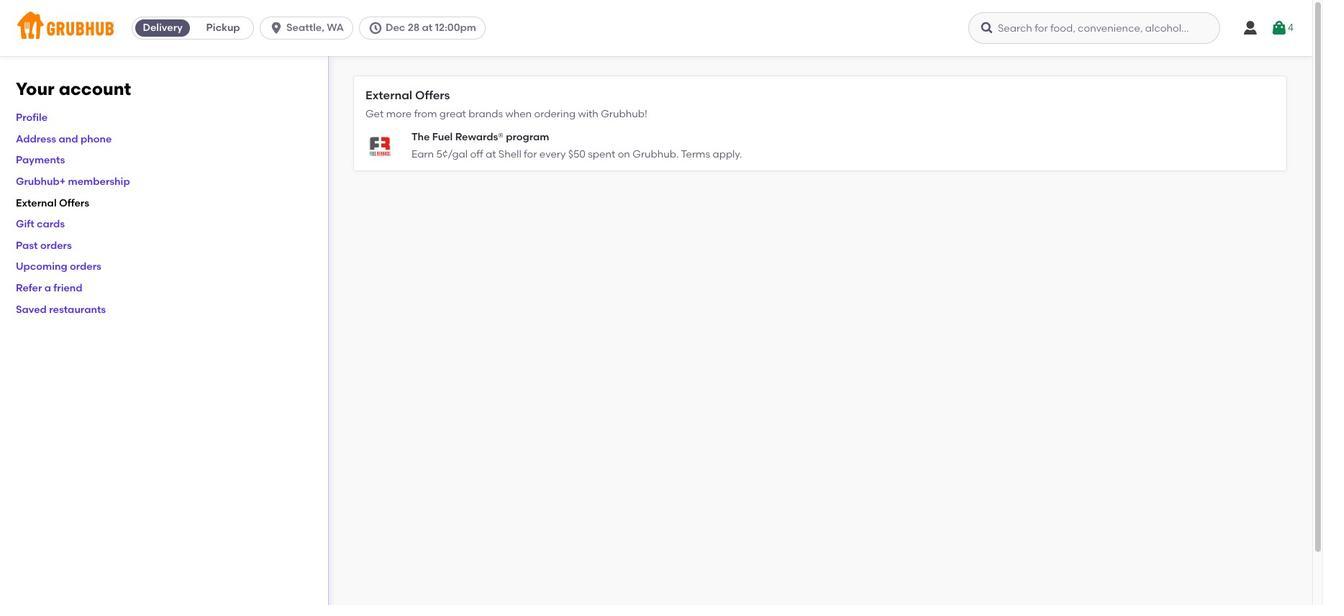 Task type: describe. For each thing, give the bounding box(es) containing it.
address and phone link
[[16, 133, 112, 145]]

4
[[1288, 21, 1294, 34]]

off
[[470, 148, 483, 161]]

grubhub+ membership
[[16, 176, 130, 188]]

at inside the fuel rewards® program earn 5¢/gal off at shell for every $50 spent on grubhub. terms apply.
[[486, 148, 496, 161]]

on
[[618, 148, 630, 161]]

apply.
[[713, 148, 742, 161]]

past orders link
[[16, 240, 72, 252]]

more
[[386, 108, 412, 120]]

grubhub+
[[16, 176, 66, 188]]

external for external offers
[[16, 197, 57, 209]]

1 horizontal spatial svg image
[[980, 21, 995, 35]]

payments
[[16, 154, 65, 167]]

membership
[[68, 176, 130, 188]]

svg image inside seattle, wa "button"
[[269, 21, 284, 35]]

the fuel rewards® program partnership image image
[[366, 132, 394, 161]]

address and phone
[[16, 133, 112, 145]]

shell
[[499, 148, 522, 161]]

4 button
[[1271, 15, 1294, 41]]

for
[[524, 148, 537, 161]]

external offers
[[16, 197, 89, 209]]

the fuel rewards® program earn 5¢/gal off at shell for every $50 spent on grubhub. terms apply.
[[412, 131, 742, 161]]

payments link
[[16, 154, 65, 167]]

and
[[59, 133, 78, 145]]

pickup
[[206, 22, 240, 34]]

upcoming orders
[[16, 261, 101, 273]]

dec 28 at 12:00pm
[[386, 22, 476, 34]]

12:00pm
[[435, 22, 476, 34]]

at inside button
[[422, 22, 433, 34]]

friend
[[53, 282, 83, 294]]

gift cards
[[16, 218, 65, 230]]

Search for food, convenience, alcohol... search field
[[969, 12, 1221, 44]]

address
[[16, 133, 56, 145]]

when
[[506, 108, 532, 120]]

28
[[408, 22, 420, 34]]

terms
[[681, 148, 710, 161]]

brands
[[469, 108, 503, 120]]

ordering
[[534, 108, 576, 120]]

upcoming
[[16, 261, 67, 273]]



Task type: locate. For each thing, give the bounding box(es) containing it.
offers down grubhub+ membership link
[[59, 197, 89, 209]]

external up more
[[366, 89, 412, 102]]

dec
[[386, 22, 405, 34]]

cards
[[37, 218, 65, 230]]

1 vertical spatial offers
[[59, 197, 89, 209]]

orders for upcoming orders
[[70, 261, 101, 273]]

gift cards link
[[16, 218, 65, 230]]

1 vertical spatial at
[[486, 148, 496, 161]]

external
[[366, 89, 412, 102], [16, 197, 57, 209]]

svg image inside dec 28 at 12:00pm button
[[368, 21, 383, 35]]

$50
[[568, 148, 586, 161]]

every
[[540, 148, 566, 161]]

pickup button
[[193, 17, 253, 40]]

seattle, wa
[[287, 22, 344, 34]]

orders up upcoming orders link at the left
[[40, 240, 72, 252]]

2 horizontal spatial svg image
[[1242, 19, 1259, 37]]

svg image for dec 28 at 12:00pm
[[368, 21, 383, 35]]

offers for external offers
[[59, 197, 89, 209]]

refer a friend link
[[16, 282, 83, 294]]

1 vertical spatial orders
[[70, 261, 101, 273]]

external for external offers get more from great brands when ordering with grubhub!
[[366, 89, 412, 102]]

main navigation navigation
[[0, 0, 1313, 56]]

orders for past orders
[[40, 240, 72, 252]]

0 horizontal spatial at
[[422, 22, 433, 34]]

gift
[[16, 218, 34, 230]]

offers
[[415, 89, 450, 102], [59, 197, 89, 209]]

wa
[[327, 22, 344, 34]]

1 horizontal spatial svg image
[[1271, 19, 1288, 37]]

from
[[414, 108, 437, 120]]

seattle,
[[287, 22, 324, 34]]

1 vertical spatial external
[[16, 197, 57, 209]]

0 horizontal spatial offers
[[59, 197, 89, 209]]

external offers link
[[16, 197, 89, 209]]

external inside external offers get more from great brands when ordering with grubhub!
[[366, 89, 412, 102]]

svg image for 4
[[1271, 19, 1288, 37]]

at right 28
[[422, 22, 433, 34]]

profile link
[[16, 112, 48, 124]]

upcoming orders link
[[16, 261, 101, 273]]

1 horizontal spatial external
[[366, 89, 412, 102]]

0 horizontal spatial svg image
[[368, 21, 383, 35]]

0 vertical spatial at
[[422, 22, 433, 34]]

external offers get more from great brands when ordering with grubhub!
[[366, 89, 647, 120]]

saved restaurants
[[16, 303, 106, 316]]

earn
[[412, 148, 434, 161]]

at right off
[[486, 148, 496, 161]]

1 horizontal spatial at
[[486, 148, 496, 161]]

svg image
[[1271, 19, 1288, 37], [368, 21, 383, 35]]

fuel
[[432, 131, 453, 143]]

past orders
[[16, 240, 72, 252]]

program
[[506, 131, 549, 143]]

at
[[422, 22, 433, 34], [486, 148, 496, 161]]

0 vertical spatial offers
[[415, 89, 450, 102]]

refer a friend
[[16, 282, 83, 294]]

with
[[578, 108, 599, 120]]

5¢/gal
[[436, 148, 468, 161]]

rewards®
[[455, 131, 504, 143]]

svg image
[[1242, 19, 1259, 37], [269, 21, 284, 35], [980, 21, 995, 35]]

saved
[[16, 303, 47, 316]]

grubhub+ membership link
[[16, 176, 130, 188]]

the
[[412, 131, 430, 143]]

refer
[[16, 282, 42, 294]]

account
[[59, 78, 131, 99]]

saved restaurants link
[[16, 303, 106, 316]]

delivery
[[143, 22, 183, 34]]

your
[[16, 78, 55, 99]]

offers for external offers get more from great brands when ordering with grubhub!
[[415, 89, 450, 102]]

grubhub!
[[601, 108, 647, 120]]

orders up friend
[[70, 261, 101, 273]]

svg image inside 4 button
[[1271, 19, 1288, 37]]

orders
[[40, 240, 72, 252], [70, 261, 101, 273]]

a
[[44, 282, 51, 294]]

0 vertical spatial external
[[366, 89, 412, 102]]

offers up the from
[[415, 89, 450, 102]]

spent
[[588, 148, 616, 161]]

1 horizontal spatial offers
[[415, 89, 450, 102]]

restaurants
[[49, 303, 106, 316]]

profile
[[16, 112, 48, 124]]

offers inside external offers get more from great brands when ordering with grubhub!
[[415, 89, 450, 102]]

delivery button
[[133, 17, 193, 40]]

seattle, wa button
[[260, 17, 359, 40]]

great
[[440, 108, 466, 120]]

0 horizontal spatial external
[[16, 197, 57, 209]]

0 vertical spatial orders
[[40, 240, 72, 252]]

grubhub.
[[633, 148, 679, 161]]

0 horizontal spatial svg image
[[269, 21, 284, 35]]

your account
[[16, 78, 131, 99]]

past
[[16, 240, 38, 252]]

dec 28 at 12:00pm button
[[359, 17, 492, 40]]

external up gift cards
[[16, 197, 57, 209]]

get
[[366, 108, 384, 120]]

phone
[[81, 133, 112, 145]]



Task type: vqa. For each thing, say whether or not it's contained in the screenshot.
bell
no



